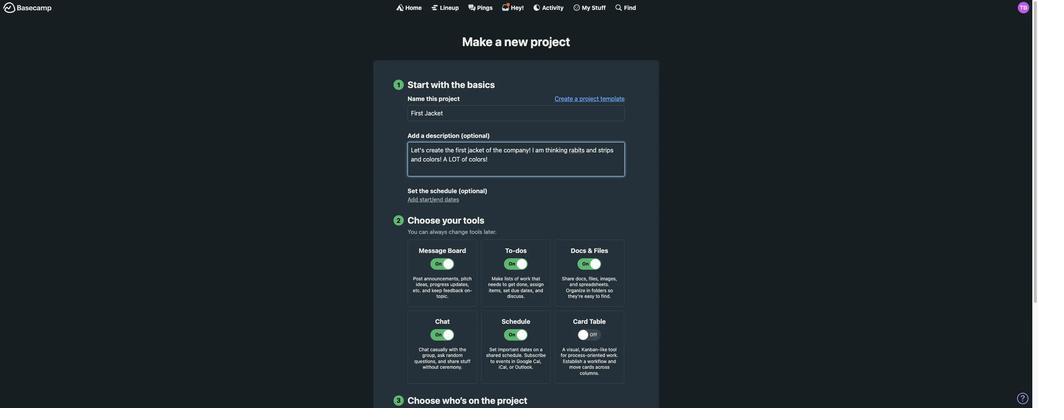 Task type: locate. For each thing, give the bounding box(es) containing it.
a up the subscribe
[[540, 347, 543, 352]]

to-
[[505, 247, 515, 254]]

1 vertical spatial with
[[449, 347, 458, 352]]

subscribe
[[524, 353, 546, 358]]

tool
[[609, 347, 617, 352]]

1 vertical spatial to
[[596, 293, 600, 299]]

to up set
[[503, 282, 507, 287]]

add left start/end
[[408, 196, 418, 203]]

stuff
[[460, 358, 471, 364]]

and down ask
[[438, 358, 446, 364]]

chat inside chat casually with the group, ask random questions, and share stuff without ceremony.
[[419, 347, 429, 352]]

and inside post announcements, pitch ideas, progress updates, etc. and keep feedback on- topic.
[[422, 288, 430, 293]]

schedule
[[502, 318, 530, 325]]

2
[[397, 217, 401, 224]]

make up needs at the left of the page
[[492, 276, 503, 281]]

make lists of work that needs to get done, assign items, set due dates, and discuss.
[[488, 276, 544, 299]]

0 vertical spatial set
[[408, 188, 418, 194]]

in down schedule.
[[512, 358, 515, 364]]

share
[[562, 276, 574, 281]]

shared
[[486, 353, 501, 358]]

this
[[426, 95, 437, 102]]

on right who's
[[469, 395, 479, 406]]

find button
[[615, 4, 636, 11]]

tools left later.
[[470, 228, 482, 235]]

1 horizontal spatial set
[[489, 347, 497, 352]]

hey! button
[[502, 3, 524, 11]]

on inside 'set important dates on a shared schedule. subscribe to events in google cal, ical, or outlook.'
[[533, 347, 539, 352]]

change
[[449, 228, 468, 235]]

due
[[511, 288, 519, 293]]

1 vertical spatial choose
[[408, 395, 440, 406]]

1 choose from the top
[[408, 215, 440, 226]]

a left the new
[[495, 34, 502, 49]]

1 vertical spatial (optional)
[[458, 188, 487, 194]]

project left template at the top of the page
[[580, 95, 599, 102]]

set
[[408, 188, 418, 194], [489, 347, 497, 352]]

(optional) right 'schedule'
[[458, 188, 487, 194]]

schedule
[[430, 188, 457, 194]]

2 add from the top
[[408, 196, 418, 203]]

choose
[[408, 215, 440, 226], [408, 395, 440, 406]]

1
[[397, 81, 400, 89]]

oriented
[[587, 353, 605, 358]]

add left description
[[408, 132, 420, 139]]

a
[[495, 34, 502, 49], [575, 95, 578, 102], [421, 132, 424, 139], [540, 347, 543, 352], [584, 358, 586, 364]]

and
[[570, 282, 578, 287], [422, 288, 430, 293], [535, 288, 543, 293], [438, 358, 446, 364], [608, 358, 616, 364]]

pings button
[[468, 4, 493, 11]]

and inside share docs, files, images, and spreadsheets. organize in folders so they're easy to find.
[[570, 282, 578, 287]]

1 horizontal spatial on
[[533, 347, 539, 352]]

get
[[508, 282, 515, 287]]

a for add
[[421, 132, 424, 139]]

with up the random
[[449, 347, 458, 352]]

with inside chat casually with the group, ask random questions, and share stuff without ceremony.
[[449, 347, 458, 352]]

0 vertical spatial tools
[[463, 215, 484, 226]]

set up shared
[[489, 347, 497, 352]]

and down work.
[[608, 358, 616, 364]]

set inside set the schedule (optional) add start/end dates
[[408, 188, 418, 194]]

and inside make lists of work that needs to get done, assign items, set due dates, and discuss.
[[535, 288, 543, 293]]

outlook.
[[515, 364, 533, 370]]

create
[[555, 95, 573, 102]]

1 horizontal spatial chat
[[435, 318, 450, 325]]

on up the subscribe
[[533, 347, 539, 352]]

main element
[[0, 0, 1032, 15]]

1 vertical spatial dates
[[520, 347, 532, 352]]

home link
[[396, 4, 422, 11]]

(optional) for set the schedule (optional) add start/end dates
[[458, 188, 487, 194]]

chat for chat
[[435, 318, 450, 325]]

visual,
[[567, 347, 580, 352]]

2 vertical spatial to
[[490, 358, 495, 364]]

2 horizontal spatial to
[[596, 293, 600, 299]]

(optional) inside set the schedule (optional) add start/end dates
[[458, 188, 487, 194]]

1 horizontal spatial in
[[587, 288, 590, 293]]

1 vertical spatial set
[[489, 347, 497, 352]]

0 horizontal spatial to
[[490, 358, 495, 364]]

0 vertical spatial choose
[[408, 215, 440, 226]]

in inside 'set important dates on a shared schedule. subscribe to events in google cal, ical, or outlook.'
[[512, 358, 515, 364]]

Add a description (optional) text field
[[408, 142, 625, 176]]

progress
[[430, 282, 449, 287]]

make down pings popup button
[[462, 34, 493, 49]]

and up "organize"
[[570, 282, 578, 287]]

choose your tools
[[408, 215, 484, 226]]

1 horizontal spatial to
[[503, 282, 507, 287]]

0 vertical spatial in
[[587, 288, 590, 293]]

dates inside 'set important dates on a shared schedule. subscribe to events in google cal, ical, or outlook.'
[[520, 347, 532, 352]]

tools up change at the bottom of page
[[463, 215, 484, 226]]

choose up can
[[408, 215, 440, 226]]

1 vertical spatial make
[[492, 276, 503, 281]]

to down shared
[[490, 358, 495, 364]]

the up start/end
[[419, 188, 429, 194]]

0 horizontal spatial dates
[[445, 196, 459, 203]]

0 horizontal spatial set
[[408, 188, 418, 194]]

discuss.
[[507, 293, 525, 299]]

message
[[419, 247, 446, 254]]

0 horizontal spatial chat
[[419, 347, 429, 352]]

make inside make lists of work that needs to get done, assign items, set due dates, and discuss.
[[492, 276, 503, 281]]

hey!
[[511, 4, 524, 11]]

lineup
[[440, 4, 459, 11]]

kanban-
[[582, 347, 600, 352]]

cal,
[[533, 358, 542, 364]]

dates up the subscribe
[[520, 347, 532, 352]]

set the schedule (optional) add start/end dates
[[408, 188, 487, 203]]

with up the name this project
[[431, 79, 449, 90]]

a inside 'set important dates on a shared schedule. subscribe to events in google cal, ical, or outlook.'
[[540, 347, 543, 352]]

work.
[[607, 353, 618, 358]]

columns.
[[580, 370, 599, 376]]

dates down 'schedule'
[[445, 196, 459, 203]]

to down folders
[[596, 293, 600, 299]]

a right create
[[575, 95, 578, 102]]

0 vertical spatial dates
[[445, 196, 459, 203]]

set inside 'set important dates on a shared schedule. subscribe to events in google cal, ical, or outlook.'
[[489, 347, 497, 352]]

0 vertical spatial on
[[533, 347, 539, 352]]

0 vertical spatial make
[[462, 34, 493, 49]]

on-
[[465, 288, 472, 293]]

make for make lists of work that needs to get done, assign items, set due dates, and discuss.
[[492, 276, 503, 281]]

0 vertical spatial to
[[503, 282, 507, 287]]

table
[[589, 318, 606, 325]]

make
[[462, 34, 493, 49], [492, 276, 503, 281]]

chat down topic.
[[435, 318, 450, 325]]

folders
[[592, 288, 607, 293]]

and down assign
[[535, 288, 543, 293]]

choose for choose your tools
[[408, 215, 440, 226]]

in up easy
[[587, 288, 590, 293]]

on
[[533, 347, 539, 352], [469, 395, 479, 406]]

set up add start/end dates link
[[408, 188, 418, 194]]

1 vertical spatial chat
[[419, 347, 429, 352]]

(optional) right description
[[461, 132, 490, 139]]

to inside make lists of work that needs to get done, assign items, set due dates, and discuss.
[[503, 282, 507, 287]]

across
[[595, 364, 610, 370]]

choose who's on the project
[[408, 395, 527, 406]]

needs
[[488, 282, 501, 287]]

the right who's
[[481, 395, 495, 406]]

card table
[[573, 318, 606, 325]]

the left basics
[[451, 79, 465, 90]]

chat up group,
[[419, 347, 429, 352]]

1 vertical spatial in
[[512, 358, 515, 364]]

1 vertical spatial on
[[469, 395, 479, 406]]

make a new project
[[462, 34, 570, 49]]

choose right 3
[[408, 395, 440, 406]]

done,
[[517, 282, 529, 287]]

your
[[442, 215, 461, 226]]

0 vertical spatial chat
[[435, 318, 450, 325]]

1 vertical spatial add
[[408, 196, 418, 203]]

and down ideas,
[[422, 288, 430, 293]]

create a project template link
[[555, 95, 625, 102]]

0 vertical spatial (optional)
[[461, 132, 490, 139]]

find.
[[601, 293, 611, 299]]

or
[[509, 364, 514, 370]]

assign
[[530, 282, 544, 287]]

a inside a visual, kanban-like tool for process-oriented work. establish a workflow and move cards across columns.
[[584, 358, 586, 364]]

in inside share docs, files, images, and spreadsheets. organize in folders so they're easy to find.
[[587, 288, 590, 293]]

feedback
[[443, 288, 463, 293]]

1 horizontal spatial dates
[[520, 347, 532, 352]]

set for the
[[408, 188, 418, 194]]

the up the random
[[459, 347, 466, 352]]

tools
[[463, 215, 484, 226], [470, 228, 482, 235]]

a left description
[[421, 132, 424, 139]]

chat
[[435, 318, 450, 325], [419, 347, 429, 352]]

2 choose from the top
[[408, 395, 440, 406]]

and inside a visual, kanban-like tool for process-oriented work. establish a workflow and move cards across columns.
[[608, 358, 616, 364]]

create a project template
[[555, 95, 625, 102]]

lists
[[505, 276, 513, 281]]

they're
[[568, 293, 583, 299]]

board
[[448, 247, 466, 254]]

0 vertical spatial add
[[408, 132, 420, 139]]

0 horizontal spatial in
[[512, 358, 515, 364]]

a up cards
[[584, 358, 586, 364]]



Task type: describe. For each thing, give the bounding box(es) containing it.
announcements,
[[424, 276, 460, 281]]

to-dos
[[505, 247, 527, 254]]

a visual, kanban-like tool for process-oriented work. establish a workflow and move cards across columns.
[[561, 347, 618, 376]]

to inside 'set important dates on a shared schedule. subscribe to events in google cal, ical, or outlook.'
[[490, 358, 495, 364]]

to inside share docs, files, images, and spreadsheets. organize in folders so they're easy to find.
[[596, 293, 600, 299]]

my stuff
[[582, 4, 606, 11]]

spreadsheets.
[[579, 282, 609, 287]]

docs
[[571, 247, 586, 254]]

ideas,
[[416, 282, 429, 287]]

dos
[[515, 247, 527, 254]]

name
[[408, 95, 425, 102]]

can
[[419, 228, 428, 235]]

for
[[561, 353, 567, 358]]

keep
[[432, 288, 442, 293]]

google
[[517, 358, 532, 364]]

share
[[447, 358, 459, 364]]

of
[[514, 276, 519, 281]]

my
[[582, 4, 590, 11]]

project down 'activity' link
[[530, 34, 570, 49]]

template
[[601, 95, 625, 102]]

make for make a new project
[[462, 34, 493, 49]]

organize
[[566, 288, 585, 293]]

find
[[624, 4, 636, 11]]

set
[[503, 288, 510, 293]]

images,
[[600, 276, 617, 281]]

dates inside set the schedule (optional) add start/end dates
[[445, 196, 459, 203]]

without
[[423, 364, 439, 370]]

move
[[569, 364, 581, 370]]

the inside chat casually with the group, ask random questions, and share stuff without ceremony.
[[459, 347, 466, 352]]

name this project
[[408, 95, 460, 102]]

1 vertical spatial tools
[[470, 228, 482, 235]]

ceremony.
[[440, 364, 462, 370]]

a for create
[[575, 95, 578, 102]]

card
[[573, 318, 588, 325]]

add a description (optional)
[[408, 132, 490, 139]]

process-
[[568, 353, 587, 358]]

a for make
[[495, 34, 502, 49]]

0 vertical spatial with
[[431, 79, 449, 90]]

group,
[[422, 353, 436, 358]]

docs & files
[[571, 247, 608, 254]]

work
[[520, 276, 530, 281]]

lineup link
[[431, 4, 459, 11]]

start
[[408, 79, 429, 90]]

schedule.
[[502, 353, 523, 358]]

workflow
[[587, 358, 607, 364]]

message board
[[419, 247, 466, 254]]

project down or
[[497, 395, 527, 406]]

new
[[504, 34, 528, 49]]

always
[[430, 228, 447, 235]]

so
[[608, 288, 613, 293]]

activity
[[542, 4, 564, 11]]

project down start with the basics
[[439, 95, 460, 102]]

post announcements, pitch ideas, progress updates, etc. and keep feedback on- topic.
[[413, 276, 472, 299]]

files,
[[589, 276, 599, 281]]

etc.
[[413, 288, 421, 293]]

chat casually with the group, ask random questions, and share stuff without ceremony.
[[414, 347, 471, 370]]

the inside set the schedule (optional) add start/end dates
[[419, 188, 429, 194]]

&
[[588, 247, 592, 254]]

basics
[[467, 79, 495, 90]]

start/end
[[420, 196, 443, 203]]

1 add from the top
[[408, 132, 420, 139]]

you
[[408, 228, 417, 235]]

set important dates on a shared schedule. subscribe to events in google cal, ical, or outlook.
[[486, 347, 546, 370]]

questions,
[[414, 358, 437, 364]]

add inside set the schedule (optional) add start/end dates
[[408, 196, 418, 203]]

casually
[[430, 347, 448, 352]]

updates,
[[450, 282, 469, 287]]

set for important
[[489, 347, 497, 352]]

who's
[[442, 395, 467, 406]]

pings
[[477, 4, 493, 11]]

home
[[405, 4, 422, 11]]

switch accounts image
[[3, 2, 52, 14]]

add start/end dates link
[[408, 196, 459, 203]]

topic.
[[436, 293, 449, 299]]

files
[[594, 247, 608, 254]]

activity link
[[533, 4, 564, 11]]

tyler black image
[[1018, 2, 1029, 13]]

and inside chat casually with the group, ask random questions, and share stuff without ceremony.
[[438, 358, 446, 364]]

(optional) for add a description (optional)
[[461, 132, 490, 139]]

easy
[[584, 293, 594, 299]]

chat for chat casually with the group, ask random questions, and share stuff without ceremony.
[[419, 347, 429, 352]]

stuff
[[592, 4, 606, 11]]

events
[[496, 358, 510, 364]]

choose for choose who's on the project
[[408, 395, 440, 406]]

ical,
[[499, 364, 508, 370]]

you can always change tools later.
[[408, 228, 497, 235]]

Name this project text field
[[408, 105, 625, 121]]

cards
[[582, 364, 594, 370]]

3
[[397, 397, 401, 404]]

0 horizontal spatial on
[[469, 395, 479, 406]]

a
[[562, 347, 565, 352]]



Task type: vqa. For each thing, say whether or not it's contained in the screenshot.
the right were
no



